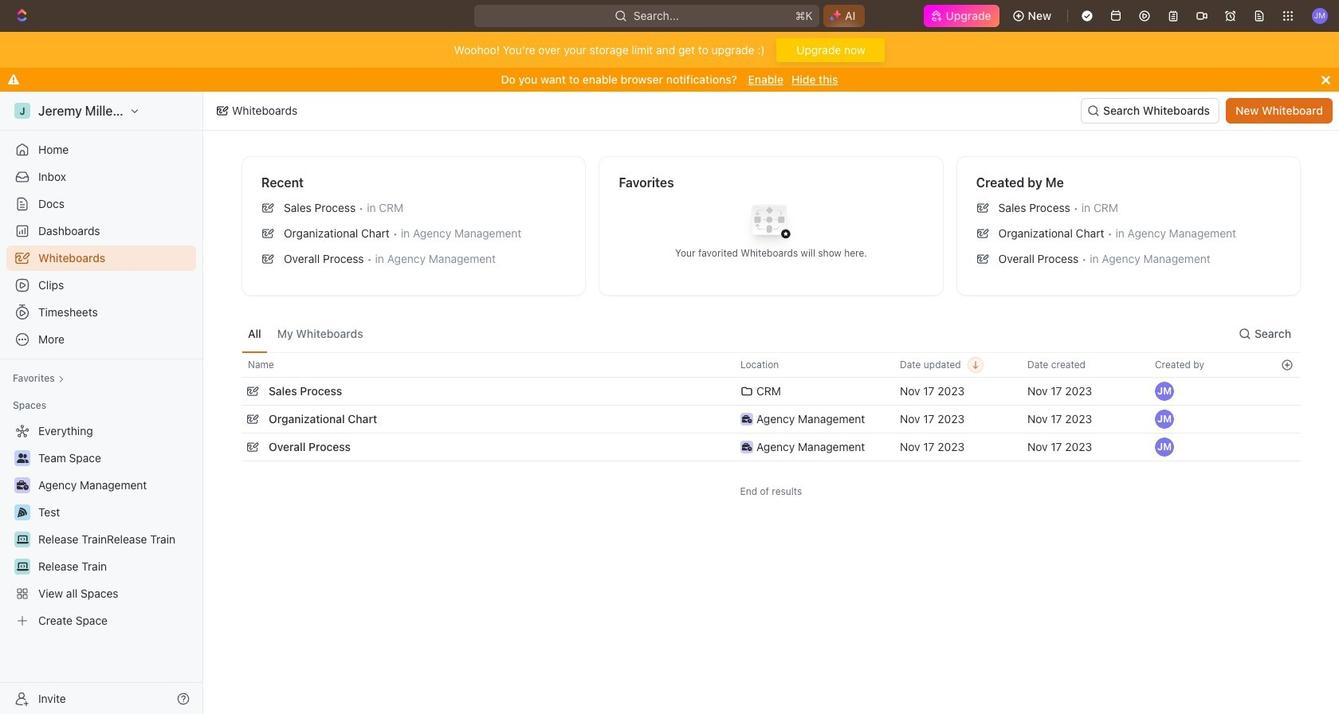 Task type: locate. For each thing, give the bounding box(es) containing it.
jeremy miller, , element
[[1156, 382, 1175, 401], [1156, 410, 1175, 429], [1156, 438, 1175, 457]]

1 vertical spatial jeremy miller, , element
[[1156, 410, 1175, 429]]

laptop code image
[[16, 535, 28, 545]]

tree
[[6, 419, 196, 634]]

1 vertical spatial cell
[[1274, 406, 1301, 433]]

jeremy miller's workspace, , element
[[14, 103, 30, 119]]

3 row from the top
[[242, 404, 1301, 435]]

2 vertical spatial jeremy miller, , element
[[1156, 438, 1175, 457]]

tab list
[[242, 315, 370, 352]]

2 vertical spatial cell
[[1274, 434, 1301, 461]]

business time image for 3rd jeremy miller, , element from the top
[[742, 443, 752, 451]]

no favorited whiteboards image
[[740, 193, 803, 256]]

row
[[242, 352, 1301, 378], [242, 376, 1301, 408], [242, 404, 1301, 435], [242, 431, 1301, 463]]

1 cell from the top
[[1274, 378, 1301, 405]]

sidebar navigation
[[0, 92, 207, 715]]

0 vertical spatial cell
[[1274, 378, 1301, 405]]

pizza slice image
[[18, 508, 27, 518]]

2 jeremy miller, , element from the top
[[1156, 410, 1175, 429]]

3 cell from the top
[[1274, 434, 1301, 461]]

business time image
[[742, 415, 752, 423], [742, 443, 752, 451], [16, 481, 28, 490]]

1 vertical spatial business time image
[[742, 443, 752, 451]]

table
[[242, 352, 1301, 463]]

0 vertical spatial jeremy miller, , element
[[1156, 382, 1175, 401]]

2 cell from the top
[[1274, 406, 1301, 433]]

laptop code image
[[16, 562, 28, 572]]

cell
[[1274, 378, 1301, 405], [1274, 406, 1301, 433], [1274, 434, 1301, 461]]

0 vertical spatial business time image
[[742, 415, 752, 423]]



Task type: describe. For each thing, give the bounding box(es) containing it.
tree inside sidebar navigation
[[6, 419, 196, 634]]

4 row from the top
[[242, 431, 1301, 463]]

business time image for 2nd jeremy miller, , element from the bottom of the page
[[742, 415, 752, 423]]

1 jeremy miller, , element from the top
[[1156, 382, 1175, 401]]

1 row from the top
[[242, 352, 1301, 378]]

cell for 4th row
[[1274, 434, 1301, 461]]

3 jeremy miller, , element from the top
[[1156, 438, 1175, 457]]

2 vertical spatial business time image
[[16, 481, 28, 490]]

cell for second row from the bottom
[[1274, 406, 1301, 433]]

user group image
[[16, 454, 28, 463]]

2 row from the top
[[242, 376, 1301, 408]]

cell for second row from the top of the page
[[1274, 378, 1301, 405]]



Task type: vqa. For each thing, say whether or not it's contained in the screenshot.
first row from the bottom of the page
yes



